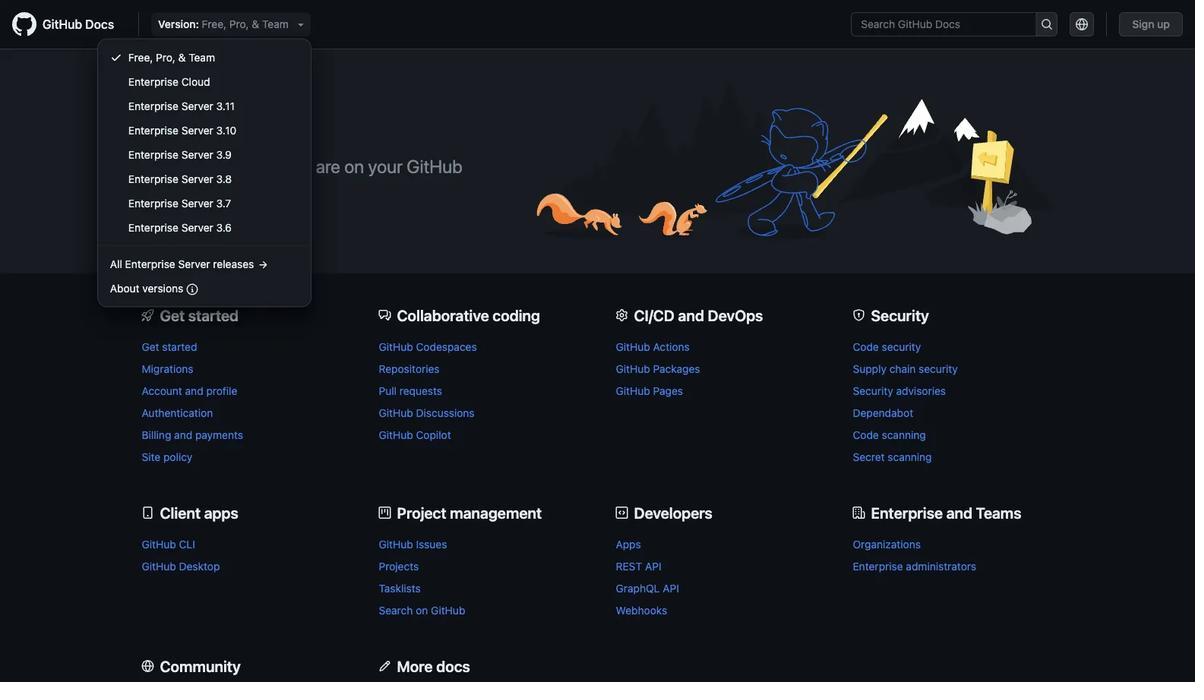 Task type: locate. For each thing, give the bounding box(es) containing it.
pro, up free, pro, & team link
[[229, 18, 249, 30]]

search on github link
[[379, 604, 466, 617]]

& left triangle down image
[[252, 18, 259, 30]]

secret scanning
[[853, 451, 932, 463]]

server
[[181, 100, 213, 112], [181, 124, 213, 136], [181, 148, 213, 161], [181, 173, 213, 185], [181, 197, 213, 209], [181, 221, 213, 234], [178, 258, 210, 270]]

server for 3.9
[[181, 148, 213, 161]]

github codespaces link
[[379, 341, 477, 353]]

3.9
[[216, 148, 232, 161]]

1 vertical spatial scanning
[[888, 451, 932, 463]]

team
[[262, 18, 289, 30], [189, 51, 215, 63]]

github desktop
[[142, 560, 220, 573]]

graphql api link
[[616, 582, 680, 595]]

code security link
[[853, 341, 921, 353]]

1 horizontal spatial team
[[262, 18, 289, 30]]

advisories
[[897, 385, 946, 397]]

version:
[[158, 18, 199, 30]]

0 vertical spatial api
[[645, 560, 662, 573]]

and for account
[[185, 385, 203, 397]]

server down the enterprise server 3.10 link
[[181, 148, 213, 161]]

requests
[[400, 385, 442, 397]]

on right the search
[[416, 604, 428, 617]]

security for security
[[872, 306, 930, 324]]

enterprise down free, pro, & team
[[128, 75, 179, 88]]

and for ci/cd
[[678, 306, 705, 324]]

server inside "link"
[[181, 100, 213, 112]]

github for github issues
[[379, 538, 413, 551]]

triangle down image
[[295, 18, 307, 30]]

server down 'enterprise server 3.8' "link"
[[181, 197, 213, 209]]

started
[[188, 306, 239, 324], [162, 341, 197, 353]]

0 horizontal spatial api
[[645, 560, 662, 573]]

docs inside github docs help for wherever you are on your github journey.
[[225, 120, 282, 149]]

1 vertical spatial team
[[189, 51, 215, 63]]

secret scanning link
[[853, 451, 932, 463]]

api right the graphql
[[663, 582, 680, 595]]

enterprise inside the enterprise server 3.10 link
[[128, 124, 179, 136]]

enterprise up organizations link
[[872, 504, 943, 522]]

server inside 'link'
[[181, 221, 213, 234]]

1 code from the top
[[853, 341, 879, 353]]

github for github actions
[[616, 341, 651, 353]]

0 vertical spatial team
[[262, 18, 289, 30]]

actions
[[653, 341, 690, 353]]

0 horizontal spatial team
[[189, 51, 215, 63]]

server down the cloud
[[181, 100, 213, 112]]

free, right check image on the top left
[[128, 51, 153, 63]]

1 vertical spatial docs
[[225, 120, 282, 149]]

sign up link
[[1120, 12, 1184, 36]]

free, inside menu
[[128, 51, 153, 63]]

&
[[252, 18, 259, 30], [178, 51, 186, 63]]

0 vertical spatial &
[[252, 18, 259, 30]]

pro, inside free, pro, & team link
[[156, 51, 175, 63]]

0 vertical spatial on
[[345, 156, 364, 177]]

security down supply
[[853, 385, 894, 397]]

None search field
[[852, 12, 1058, 36]]

help
[[142, 156, 179, 177]]

scanning down code scanning link
[[888, 451, 932, 463]]

started down about versions link at the left top
[[188, 306, 239, 324]]

enterprise administrators link
[[853, 560, 977, 573]]

github for github pages
[[616, 385, 651, 397]]

server for 3.6
[[181, 221, 213, 234]]

globe image
[[142, 661, 154, 673]]

github for github copilot
[[379, 429, 413, 441]]

project image
[[379, 507, 391, 519]]

menu containing free, pro, & team
[[98, 39, 311, 307]]

pull requests link
[[379, 385, 442, 397]]

team left triangle down image
[[262, 18, 289, 30]]

0 vertical spatial scanning
[[882, 429, 926, 441]]

code square image
[[616, 507, 628, 519]]

releases
[[213, 258, 254, 270]]

security
[[882, 341, 921, 353], [919, 363, 958, 375]]

teams
[[977, 504, 1022, 522]]

1 vertical spatial code
[[853, 429, 879, 441]]

more
[[397, 658, 433, 676]]

apps
[[204, 504, 238, 522]]

wherever
[[207, 156, 279, 177]]

and for enterprise
[[947, 504, 973, 522]]

comment discussion image
[[379, 310, 391, 322]]

enterprise down enterprise cloud at the top of the page
[[128, 100, 179, 112]]

team up enterprise cloud link
[[189, 51, 215, 63]]

docs for github docs help for wherever you are on your github journey.
[[225, 120, 282, 149]]

free, up free, pro, & team link
[[202, 18, 227, 30]]

on inside github docs help for wherever you are on your github journey.
[[345, 156, 364, 177]]

docs up wherever
[[225, 120, 282, 149]]

discussions
[[416, 407, 475, 419]]

enterprise for enterprise administrators
[[853, 560, 904, 573]]

enterprise up enterprise server 3.7
[[128, 173, 179, 185]]

security
[[872, 306, 930, 324], [853, 385, 894, 397]]

enterprise inside enterprise server 3.6 'link'
[[128, 221, 179, 234]]

check image
[[110, 51, 122, 63]]

cloud
[[181, 75, 210, 88]]

1 vertical spatial api
[[663, 582, 680, 595]]

management
[[450, 504, 542, 522]]

enterprise server 3.10 link
[[104, 118, 305, 143]]

server for 3.8
[[181, 173, 213, 185]]

server up about versions link at the left top
[[178, 258, 210, 270]]

1 vertical spatial free,
[[128, 51, 153, 63]]

get right rocket icon
[[160, 306, 185, 324]]

code
[[853, 341, 879, 353], [853, 429, 879, 441]]

1 horizontal spatial pro,
[[229, 18, 249, 30]]

server down enterprise server 3.11 "link"
[[181, 124, 213, 136]]

pages
[[653, 385, 683, 397]]

your
[[368, 156, 403, 177]]

get started
[[160, 306, 239, 324], [142, 341, 197, 353]]

about versions link
[[104, 276, 305, 301]]

devops
[[708, 306, 763, 324]]

github copilot link
[[379, 429, 451, 441]]

0 vertical spatial security
[[872, 306, 930, 324]]

and right ci/cd
[[678, 306, 705, 324]]

api up graphql api
[[645, 560, 662, 573]]

1 horizontal spatial api
[[663, 582, 680, 595]]

0 horizontal spatial on
[[345, 156, 364, 177]]

0 vertical spatial get
[[160, 306, 185, 324]]

shield lock image
[[853, 310, 865, 322]]

code security
[[853, 341, 921, 353]]

ci/cd and devops
[[634, 306, 763, 324]]

menu
[[98, 39, 311, 307]]

ci/cd
[[634, 306, 675, 324]]

docs up check image on the top left
[[85, 17, 114, 32]]

enterprise down enterprise server 3.7
[[128, 221, 179, 234]]

1 vertical spatial security
[[919, 363, 958, 375]]

get
[[160, 306, 185, 324], [142, 341, 159, 353]]

and left teams
[[947, 504, 973, 522]]

get up migrations link on the bottom left
[[142, 341, 159, 353]]

0 horizontal spatial get
[[142, 341, 159, 353]]

security up chain
[[882, 341, 921, 353]]

on right are
[[345, 156, 364, 177]]

server for 3.11
[[181, 100, 213, 112]]

enterprise inside 'enterprise server 3.8' "link"
[[128, 173, 179, 185]]

0 horizontal spatial pro,
[[156, 51, 175, 63]]

server down enterprise server 3.9 link
[[181, 173, 213, 185]]

security advisories link
[[853, 385, 946, 397]]

get started down about versions link at the left top
[[160, 306, 239, 324]]

code up supply
[[853, 341, 879, 353]]

1 horizontal spatial free,
[[202, 18, 227, 30]]

1 horizontal spatial on
[[416, 604, 428, 617]]

1 horizontal spatial &
[[252, 18, 259, 30]]

github for github desktop
[[142, 560, 176, 573]]

enterprise inside enterprise cloud link
[[128, 75, 179, 88]]

and
[[678, 306, 705, 324], [185, 385, 203, 397], [174, 429, 192, 441], [947, 504, 973, 522]]

code scanning
[[853, 429, 926, 441]]

0 vertical spatial code
[[853, 341, 879, 353]]

security up code security link
[[872, 306, 930, 324]]

scanning up secret scanning link
[[882, 429, 926, 441]]

1 vertical spatial on
[[416, 604, 428, 617]]

github for github discussions
[[379, 407, 413, 419]]

enterprise up about versions
[[125, 258, 175, 270]]

enterprise up enterprise server 3.6
[[128, 197, 179, 209]]

0 vertical spatial docs
[[85, 17, 114, 32]]

copilot
[[416, 429, 451, 441]]

enterprise down the organizations at the bottom
[[853, 560, 904, 573]]

enterprise inside enterprise server 3.7 link
[[128, 197, 179, 209]]

enterprise server 3.8
[[128, 173, 232, 185]]

and up the policy at the bottom left of page
[[174, 429, 192, 441]]

pro, up enterprise cloud at the top of the page
[[156, 51, 175, 63]]

more docs
[[397, 658, 470, 676]]

2 code from the top
[[853, 429, 879, 441]]

scanning
[[882, 429, 926, 441], [888, 451, 932, 463]]

client apps
[[160, 504, 238, 522]]

supply chain security link
[[853, 363, 958, 375]]

developers
[[634, 504, 713, 522]]

github docs link
[[12, 12, 126, 36]]

tasklists link
[[379, 582, 421, 595]]

1 vertical spatial security
[[853, 385, 894, 397]]

code up 'secret'
[[853, 429, 879, 441]]

search
[[379, 604, 413, 617]]

0 horizontal spatial docs
[[85, 17, 114, 32]]

select language: current language is english image
[[1077, 18, 1089, 30]]

on
[[345, 156, 364, 177], [416, 604, 428, 617]]

& up enterprise cloud at the top of the page
[[178, 51, 186, 63]]

server down enterprise server 3.7 link
[[181, 221, 213, 234]]

get started up migrations link on the bottom left
[[142, 341, 197, 353]]

github for github cli
[[142, 538, 176, 551]]

0 horizontal spatial free,
[[128, 51, 153, 63]]

github docs help for wherever you are on your github journey.
[[142, 120, 463, 204]]

1 horizontal spatial docs
[[225, 120, 282, 149]]

enterprise up "enterprise server 3.9"
[[128, 124, 179, 136]]

enterprise up enterprise server 3.8
[[128, 148, 179, 161]]

github docs
[[43, 17, 114, 32]]

free,
[[202, 18, 227, 30], [128, 51, 153, 63]]

github for github packages
[[616, 363, 651, 375]]

collaborative
[[397, 306, 489, 324]]

Search GitHub Docs search field
[[852, 13, 1036, 36]]

enterprise for enterprise cloud
[[128, 75, 179, 88]]

enterprise for enterprise server 3.8
[[128, 173, 179, 185]]

enterprise server 3.11 link
[[104, 94, 305, 118]]

enterprise inside enterprise server 3.9 link
[[128, 148, 179, 161]]

3.7
[[216, 197, 231, 209]]

0 vertical spatial free,
[[202, 18, 227, 30]]

and left profile
[[185, 385, 203, 397]]

enterprise inside enterprise server 3.11 "link"
[[128, 100, 179, 112]]

gear image
[[616, 310, 628, 322]]

billing
[[142, 429, 171, 441]]

server inside "link"
[[181, 173, 213, 185]]

search on github
[[379, 604, 466, 617]]

packages
[[653, 363, 701, 375]]

1 vertical spatial pro,
[[156, 51, 175, 63]]

started up migrations link on the bottom left
[[162, 341, 197, 353]]

1 vertical spatial &
[[178, 51, 186, 63]]

projects
[[379, 560, 419, 573]]

1 vertical spatial get
[[142, 341, 159, 353]]

github issues link
[[379, 538, 447, 551]]

code for code scanning
[[853, 429, 879, 441]]

about versions
[[110, 282, 183, 295]]

security up advisories
[[919, 363, 958, 375]]

device mobile image
[[142, 507, 154, 519]]

pro,
[[229, 18, 249, 30], [156, 51, 175, 63]]

github issues
[[379, 538, 447, 551]]

rest api
[[616, 560, 662, 573]]



Task type: vqa. For each thing, say whether or not it's contained in the screenshot.
REST
yes



Task type: describe. For each thing, give the bounding box(es) containing it.
enterprise for enterprise server 3.7
[[128, 197, 179, 209]]

and for billing
[[174, 429, 192, 441]]

1 vertical spatial get started
[[142, 341, 197, 353]]

enterprise administrators
[[853, 560, 977, 573]]

search image
[[1041, 18, 1053, 30]]

account and profile link
[[142, 385, 237, 397]]

authentication link
[[142, 407, 213, 419]]

about
[[110, 282, 140, 295]]

administrators
[[906, 560, 977, 573]]

api for rest api
[[645, 560, 662, 573]]

graphql
[[616, 582, 660, 595]]

journey.
[[142, 183, 203, 204]]

site
[[142, 451, 161, 463]]

scanning for secret scanning
[[888, 451, 932, 463]]

chain
[[890, 363, 916, 375]]

0 vertical spatial get started
[[160, 306, 239, 324]]

docs for github docs
[[85, 17, 114, 32]]

dependabot link
[[853, 407, 914, 419]]

supply chain security
[[853, 363, 958, 375]]

site policy link
[[142, 451, 193, 463]]

enterprise server 3.9 link
[[104, 143, 305, 167]]

enterprise server 3.6 link
[[104, 216, 305, 240]]

0 vertical spatial started
[[188, 306, 239, 324]]

enterprise server 3.9
[[128, 148, 232, 161]]

payments
[[195, 429, 243, 441]]

enterprise server 3.11
[[128, 100, 235, 112]]

github discussions
[[379, 407, 475, 419]]

codespaces
[[416, 341, 477, 353]]

scanning for code scanning
[[882, 429, 926, 441]]

github packages
[[616, 363, 701, 375]]

get started link
[[142, 341, 197, 353]]

1 horizontal spatial get
[[160, 306, 185, 324]]

client
[[160, 504, 201, 522]]

3.6
[[216, 221, 232, 234]]

0 vertical spatial pro,
[[229, 18, 249, 30]]

1 vertical spatial started
[[162, 341, 197, 353]]

coding
[[493, 306, 540, 324]]

team inside menu
[[189, 51, 215, 63]]

organizations
[[853, 538, 921, 551]]

server for 3.7
[[181, 197, 213, 209]]

tasklists
[[379, 582, 421, 595]]

dependabot
[[853, 407, 914, 419]]

up
[[1158, 18, 1171, 30]]

projects link
[[379, 560, 419, 573]]

organizations link
[[853, 538, 921, 551]]

enterprise for enterprise server 3.6
[[128, 221, 179, 234]]

account
[[142, 385, 182, 397]]

apps link
[[616, 538, 641, 551]]

desktop
[[179, 560, 220, 573]]

profile
[[206, 385, 237, 397]]

sign
[[1133, 18, 1155, 30]]

account and profile
[[142, 385, 237, 397]]

webhooks link
[[616, 604, 668, 617]]

security for security advisories
[[853, 385, 894, 397]]

enterprise server 3.10
[[128, 124, 237, 136]]

github copilot
[[379, 429, 451, 441]]

api for graphql api
[[663, 582, 680, 595]]

version: free, pro, & team
[[158, 18, 289, 30]]

all
[[110, 258, 122, 270]]

enterprise for enterprise server 3.9
[[128, 148, 179, 161]]

github for github codespaces
[[379, 341, 413, 353]]

3.8
[[216, 173, 232, 185]]

sign up
[[1133, 18, 1171, 30]]

enterprise server 3.7
[[128, 197, 231, 209]]

github desktop link
[[142, 560, 220, 573]]

3.10
[[216, 124, 237, 136]]

billing and payments
[[142, 429, 243, 441]]

migrations
[[142, 363, 194, 375]]

0 vertical spatial security
[[882, 341, 921, 353]]

site policy
[[142, 451, 193, 463]]

code for code security
[[853, 341, 879, 353]]

github pages link
[[616, 385, 683, 397]]

project management
[[397, 504, 542, 522]]

project
[[397, 504, 447, 522]]

github pages
[[616, 385, 683, 397]]

all enterprise server releases link
[[104, 252, 305, 276]]

secret
[[853, 451, 885, 463]]

you
[[283, 156, 312, 177]]

are
[[316, 156, 340, 177]]

authentication
[[142, 407, 213, 419]]

server for 3.10
[[181, 124, 213, 136]]

0 horizontal spatial &
[[178, 51, 186, 63]]

enterprise for enterprise and teams
[[872, 504, 943, 522]]

rest api link
[[616, 560, 662, 573]]

free, pro, & team link
[[104, 45, 305, 70]]

github for github docs help for wherever you are on your github journey.
[[142, 120, 220, 149]]

apps
[[616, 538, 641, 551]]

enterprise server 3.7 link
[[104, 191, 305, 216]]

pull requests
[[379, 385, 442, 397]]

github cli link
[[142, 538, 195, 551]]

enterprise cloud link
[[104, 70, 305, 94]]

enterprise cloud
[[128, 75, 210, 88]]

3.11
[[216, 100, 235, 112]]

rocket image
[[142, 310, 154, 322]]

github actions
[[616, 341, 690, 353]]

security advisories
[[853, 385, 946, 397]]

organization image
[[853, 507, 865, 519]]

github codespaces
[[379, 341, 477, 353]]

policy
[[163, 451, 193, 463]]

enterprise inside 'all enterprise server releases' link
[[125, 258, 175, 270]]

github discussions link
[[379, 407, 475, 419]]

enterprise for enterprise server 3.10
[[128, 124, 179, 136]]

github actions link
[[616, 341, 690, 353]]

all enterprise server releases
[[110, 258, 254, 270]]

rest
[[616, 560, 642, 573]]

enterprise for enterprise server 3.11
[[128, 100, 179, 112]]

github for github docs
[[43, 17, 82, 32]]

pencil image
[[379, 661, 391, 673]]



